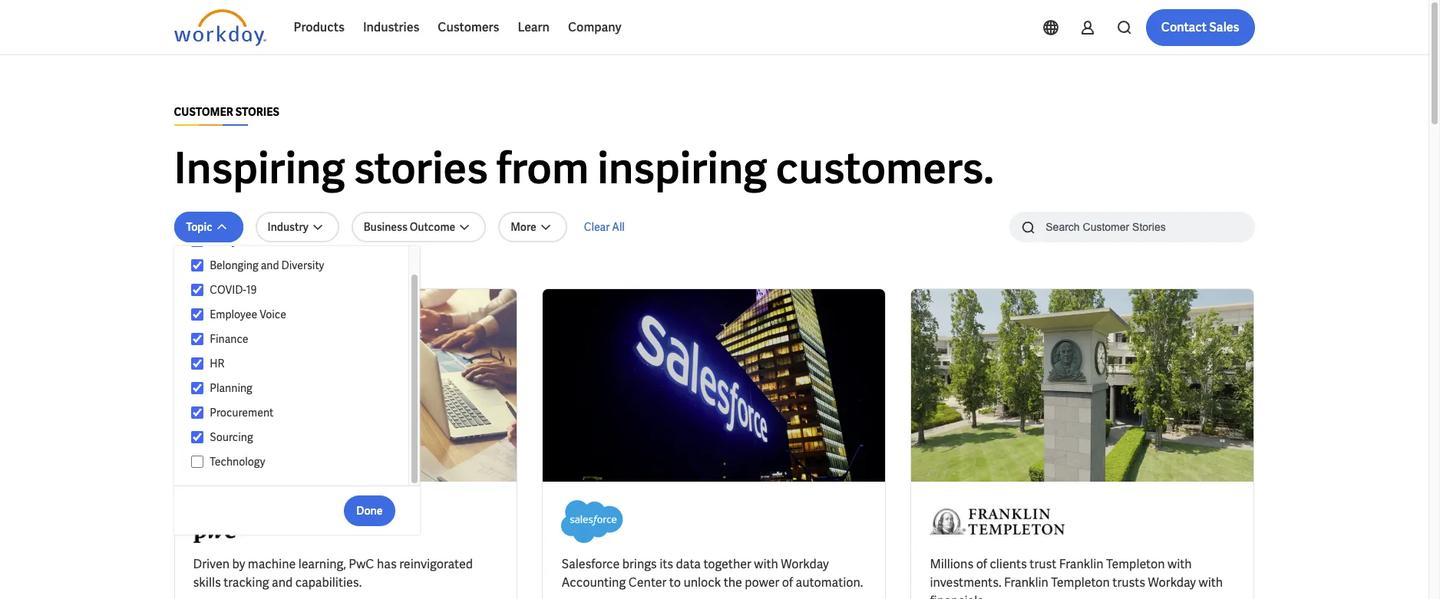 Task type: describe. For each thing, give the bounding box(es) containing it.
outcome
[[410, 220, 455, 234]]

driven
[[193, 557, 230, 573]]

clients
[[990, 557, 1027, 573]]

together
[[703, 557, 751, 573]]

stories
[[354, 140, 488, 197]]

clear all button
[[579, 212, 629, 243]]

salesforce.com image
[[561, 500, 623, 543]]

sourcing
[[210, 431, 253, 444]]

procurement
[[210, 406, 274, 420]]

inspiring
[[597, 140, 767, 197]]

data
[[676, 557, 701, 573]]

customers.
[[776, 140, 994, 197]]

analytics
[[210, 234, 255, 248]]

of inside 'millions of clients trust franklin templeton with investments. franklin templeton trusts workday with financials.'
[[976, 557, 987, 573]]

clear all
[[584, 220, 625, 234]]

topic button
[[174, 212, 243, 243]]

done button
[[344, 495, 395, 526]]

machine
[[248, 557, 296, 573]]

trusts
[[1113, 575, 1145, 591]]

contact sales link
[[1146, 9, 1255, 46]]

business outcome button
[[351, 212, 486, 243]]

with inside salesforce brings its data together with workday accounting center to unlock the power of automation.
[[754, 557, 778, 573]]

2 horizontal spatial with
[[1199, 575, 1223, 591]]

planning
[[210, 382, 252, 395]]

0 horizontal spatial franklin
[[1004, 575, 1048, 591]]

procurement link
[[204, 404, 393, 422]]

capabilities.
[[295, 575, 362, 591]]

results
[[194, 263, 230, 277]]

19
[[246, 283, 257, 297]]

employee voice link
[[204, 306, 393, 324]]

hr
[[210, 357, 224, 371]]

clear
[[584, 220, 610, 234]]

diversity
[[281, 259, 324, 273]]

done
[[356, 504, 383, 518]]

and inside driven by machine learning, pwc has reinvigorated skills tracking and capabilities.
[[272, 575, 293, 591]]

belonging and diversity
[[210, 259, 324, 273]]

products
[[294, 19, 345, 35]]

customers
[[438, 19, 499, 35]]

Search Customer Stories text field
[[1036, 213, 1225, 240]]

pwc
[[349, 557, 374, 573]]

more
[[511, 220, 536, 234]]

planning link
[[204, 379, 393, 398]]

brings
[[622, 557, 657, 573]]

analytics link
[[204, 232, 393, 250]]

technology link
[[204, 453, 393, 471]]

skills
[[193, 575, 221, 591]]

stories
[[235, 105, 279, 119]]

contact
[[1161, 19, 1207, 35]]

inspiring
[[174, 140, 345, 197]]

covid-
[[210, 283, 246, 297]]

company
[[568, 19, 621, 35]]

562 results
[[174, 263, 230, 277]]

tracking
[[224, 575, 269, 591]]

investments.
[[930, 575, 1001, 591]]

1 horizontal spatial franklin
[[1059, 557, 1104, 573]]

technology
[[210, 455, 265, 469]]

from
[[496, 140, 589, 197]]

salesforce brings its data together with workday accounting center to unlock the power of automation.
[[561, 557, 863, 591]]

workday inside 'millions of clients trust franklin templeton with investments. franklin templeton trusts workday with financials.'
[[1148, 575, 1196, 591]]

business outcome
[[364, 220, 455, 234]]

covid-19
[[210, 283, 257, 297]]

to
[[669, 575, 681, 591]]

industry
[[268, 220, 308, 234]]

learn button
[[508, 9, 559, 46]]

finance link
[[204, 330, 393, 348]]

automation.
[[796, 575, 863, 591]]

learning,
[[298, 557, 346, 573]]



Task type: vqa. For each thing, say whether or not it's contained in the screenshot.
About Workday
no



Task type: locate. For each thing, give the bounding box(es) containing it.
learn
[[518, 19, 550, 35]]

1 horizontal spatial of
[[976, 557, 987, 573]]

562
[[174, 263, 191, 277]]

of inside salesforce brings its data together with workday accounting center to unlock the power of automation.
[[782, 575, 793, 591]]

of up the investments.
[[976, 557, 987, 573]]

customer
[[174, 105, 233, 119]]

by
[[232, 557, 245, 573]]

1 vertical spatial templeton
[[1051, 575, 1110, 591]]

center
[[628, 575, 667, 591]]

workday
[[781, 557, 829, 573], [1148, 575, 1196, 591]]

of
[[976, 557, 987, 573], [782, 575, 793, 591]]

franklin templeton companies, llc image
[[930, 500, 1065, 543]]

belonging and diversity link
[[204, 256, 393, 275]]

0 vertical spatial templeton
[[1106, 557, 1165, 573]]

its
[[659, 557, 673, 573]]

templeton up 'trusts'
[[1106, 557, 1165, 573]]

inspiring stories from inspiring customers.
[[174, 140, 994, 197]]

workday inside salesforce brings its data together with workday accounting center to unlock the power of automation.
[[781, 557, 829, 573]]

all
[[612, 220, 625, 234]]

covid-19 link
[[204, 281, 393, 299]]

the
[[724, 575, 742, 591]]

contact sales
[[1161, 19, 1239, 35]]

sourcing link
[[204, 428, 393, 447]]

industry button
[[255, 212, 339, 243]]

templeton down trust
[[1051, 575, 1110, 591]]

topic
[[186, 220, 212, 234]]

workday up automation.
[[781, 557, 829, 573]]

None checkbox
[[191, 283, 204, 297], [191, 308, 204, 322], [191, 357, 204, 371], [191, 382, 204, 395], [191, 431, 204, 444], [191, 283, 204, 297], [191, 308, 204, 322], [191, 357, 204, 371], [191, 382, 204, 395], [191, 431, 204, 444]]

franklin right trust
[[1059, 557, 1104, 573]]

customers button
[[429, 9, 508, 46]]

1 horizontal spatial workday
[[1148, 575, 1196, 591]]

0 vertical spatial workday
[[781, 557, 829, 573]]

0 horizontal spatial of
[[782, 575, 793, 591]]

company button
[[559, 9, 631, 46]]

belonging
[[210, 259, 258, 273]]

0 horizontal spatial workday
[[781, 557, 829, 573]]

and inside "link"
[[261, 259, 279, 273]]

1 vertical spatial and
[[272, 575, 293, 591]]

1 vertical spatial of
[[782, 575, 793, 591]]

voice
[[260, 308, 286, 322]]

reinvigorated
[[399, 557, 473, 573]]

with
[[754, 557, 778, 573], [1168, 557, 1192, 573], [1199, 575, 1223, 591]]

0 vertical spatial of
[[976, 557, 987, 573]]

salesforce
[[561, 557, 620, 573]]

1 horizontal spatial with
[[1168, 557, 1192, 573]]

go to the homepage image
[[174, 9, 266, 46]]

1 vertical spatial workday
[[1148, 575, 1196, 591]]

and
[[261, 259, 279, 273], [272, 575, 293, 591]]

more button
[[498, 212, 567, 243]]

1 vertical spatial franklin
[[1004, 575, 1048, 591]]

templeton
[[1106, 557, 1165, 573], [1051, 575, 1110, 591]]

unlock
[[684, 575, 721, 591]]

of right power
[[782, 575, 793, 591]]

trust
[[1030, 557, 1056, 573]]

sales
[[1209, 19, 1239, 35]]

0 vertical spatial franklin
[[1059, 557, 1104, 573]]

business
[[364, 220, 408, 234]]

franklin down trust
[[1004, 575, 1048, 591]]

None checkbox
[[191, 234, 204, 248], [191, 259, 204, 273], [191, 332, 204, 346], [191, 406, 204, 420], [191, 455, 204, 469], [191, 234, 204, 248], [191, 259, 204, 273], [191, 332, 204, 346], [191, 406, 204, 420], [191, 455, 204, 469]]

employee
[[210, 308, 257, 322]]

hr link
[[204, 355, 393, 373]]

finance
[[210, 332, 248, 346]]

pricewaterhousecoopers global licensing services corporation (pwc) image
[[193, 500, 249, 543]]

has
[[377, 557, 397, 573]]

driven by machine learning, pwc has reinvigorated skills tracking and capabilities.
[[193, 557, 473, 591]]

industries button
[[354, 9, 429, 46]]

0 vertical spatial and
[[261, 259, 279, 273]]

products button
[[284, 9, 354, 46]]

power
[[745, 575, 779, 591]]

millions
[[930, 557, 974, 573]]

employee voice
[[210, 308, 286, 322]]

customer stories
[[174, 105, 279, 119]]

and left diversity
[[261, 259, 279, 273]]

0 horizontal spatial with
[[754, 557, 778, 573]]

and down the machine
[[272, 575, 293, 591]]

franklin
[[1059, 557, 1104, 573], [1004, 575, 1048, 591]]

accounting
[[561, 575, 626, 591]]

millions of clients trust franklin templeton with investments. franklin templeton trusts workday with financials.
[[930, 557, 1223, 600]]

financials.
[[930, 593, 986, 600]]

industries
[[363, 19, 419, 35]]

workday right 'trusts'
[[1148, 575, 1196, 591]]



